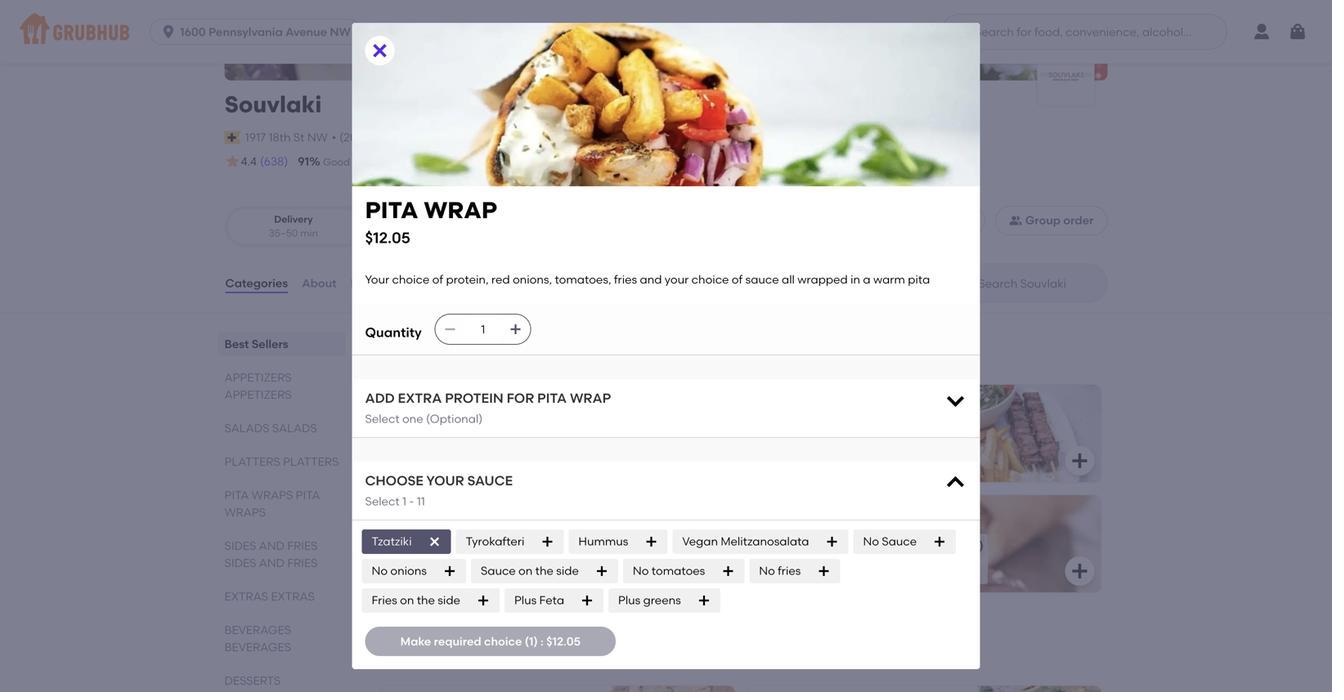 Task type: describe. For each thing, give the bounding box(es) containing it.
pickup 1.3 mi
[[394, 213, 452, 239]]

:
[[541, 635, 544, 649]]

reviews
[[350, 276, 396, 290]]

about button
[[301, 254, 337, 313]]

on inside best sellers most ordered on grubhub
[[455, 357, 469, 371]]

order for group order
[[1063, 214, 1094, 227]]

(platter)
[[881, 429, 928, 443]]

tomatoes
[[652, 564, 705, 578]]

a
[[863, 273, 871, 287]]

your choice of protein, red onions, tomatoes, fries and your choice of sauce all wrapped in a warm pita
[[365, 273, 930, 287]]

94
[[503, 155, 516, 168]]

0 vertical spatial wraps
[[252, 489, 293, 503]]

make required choice (1) : $12.05
[[400, 635, 581, 649]]

melitzanosalata
[[721, 535, 809, 549]]

tzatziki
[[372, 535, 412, 549]]

wrap for pita wrap $12.05 +
[[422, 539, 458, 553]]

subscription pass image
[[224, 131, 241, 144]]

add extra protein for pita wrap select one (optional)
[[365, 391, 611, 426]]

fees button
[[430, 129, 457, 148]]

1 • from the left
[[332, 131, 336, 144]]

11
[[417, 495, 425, 509]]

best sellers
[[224, 337, 288, 351]]

svg image up the pie) on the right of page
[[944, 472, 967, 495]]

+ for $19.75
[[866, 448, 873, 462]]

feta
[[539, 594, 564, 608]]

(optional)
[[426, 412, 483, 426]]

souvlaki
[[224, 91, 322, 118]]

protein,
[[446, 273, 489, 287]]

min
[[300, 227, 318, 239]]

tzatziki (greek yogurt cucumber spread) image
[[978, 686, 1101, 693]]

(638)
[[260, 155, 288, 168]]

in
[[851, 273, 860, 287]]

(1)
[[525, 635, 538, 649]]

pita wrap $12.05 +
[[394, 539, 458, 572]]

the for sauce
[[535, 564, 554, 578]]

pita for pita wrap $12.05 +
[[394, 539, 419, 553]]

group order
[[1025, 214, 1094, 227]]

1917 18th st nw button
[[244, 129, 329, 147]]

merida (platter) $19.75 +
[[833, 429, 928, 462]]

1 salads from the left
[[224, 422, 269, 436]]

1917
[[245, 131, 266, 144]]

0 horizontal spatial fries
[[614, 273, 637, 287]]

best for best sellers most ordered on grubhub
[[378, 333, 416, 354]]

wrap inside add extra protein for pita wrap select one (optional)
[[570, 391, 611, 407]]

most
[[378, 357, 405, 371]]

add
[[365, 391, 395, 407]]

pickup
[[419, 213, 452, 225]]

2 platters from the left
[[283, 455, 339, 469]]

appetizers appetizers
[[224, 371, 292, 402]]

plus for plus feta
[[514, 594, 537, 608]]

option group containing delivery 35–50 min
[[224, 206, 505, 247]]

2 beverages from the top
[[224, 641, 291, 655]]

sauce
[[467, 473, 513, 489]]

1917 18th st nw
[[245, 131, 328, 144]]

no for no onions
[[372, 564, 388, 578]]

1 extras from the left
[[224, 590, 268, 604]]

1
[[402, 495, 406, 509]]

order for correct order
[[569, 156, 595, 168]]

91 for good food
[[298, 155, 309, 168]]

plus feta
[[514, 594, 564, 608]]

sauce on the side
[[481, 564, 579, 578]]

choose
[[365, 473, 423, 489]]

st
[[293, 131, 305, 144]]

tyrokafteri (spicy feta cheese spread) image
[[612, 686, 735, 693]]

pie)
[[962, 539, 984, 553]]

(202)
[[340, 131, 367, 144]]

1600
[[180, 25, 206, 39]]

-
[[409, 495, 414, 509]]

people icon image
[[1009, 214, 1022, 227]]

appetizers appetizers appetizers appetizers
[[378, 630, 599, 665]]

1 vertical spatial fries
[[778, 564, 801, 578]]

choose your sauce select 1 - 11
[[365, 473, 513, 509]]

ordered
[[408, 357, 452, 371]]

2 salads from the left
[[272, 422, 317, 436]]

group
[[1025, 214, 1061, 227]]

• (202) 652-1638 • fees
[[332, 131, 456, 145]]

correct order
[[530, 156, 595, 168]]

appetizers down required
[[438, 653, 496, 665]]

2 horizontal spatial choice
[[692, 273, 729, 287]]

2 sides from the top
[[224, 557, 256, 570]]

required
[[434, 635, 481, 649]]

0 horizontal spatial sauce
[[481, 564, 516, 578]]

pita for pita wraps pita wraps
[[224, 489, 249, 503]]

good food
[[323, 156, 374, 168]]

nw for 1600 pennsylvania avenue nw
[[330, 25, 351, 39]]

1.3
[[394, 227, 406, 239]]

beverages beverages
[[224, 624, 291, 655]]

1600 pennsylvania avenue nw
[[180, 25, 351, 39]]

svg image for no tomatoes
[[722, 565, 735, 578]]

2 fries from the top
[[287, 557, 318, 570]]

no sauce
[[863, 535, 917, 549]]

avenue
[[285, 25, 327, 39]]

warm
[[873, 273, 905, 287]]

no for no sauce
[[863, 535, 879, 549]]

on
[[412, 156, 427, 168]]

1600 pennsylvania avenue nw button
[[150, 19, 368, 45]]

vegan
[[682, 535, 718, 549]]

2 vertical spatial $12.05
[[546, 635, 581, 649]]

35–50
[[269, 227, 298, 239]]

delivery
[[274, 213, 313, 225]]

tomatoes,
[[555, 273, 611, 287]]

1 beverages from the top
[[224, 624, 291, 638]]

red
[[491, 273, 510, 287]]

appetizers down make
[[378, 653, 436, 665]]

categories
[[225, 276, 288, 290]]

18th
[[268, 131, 291, 144]]

91 for on time delivery
[[387, 155, 399, 168]]

onions
[[390, 564, 427, 578]]

1 vertical spatial wraps
[[224, 506, 266, 520]]

protein
[[445, 391, 504, 407]]

correct
[[530, 156, 567, 168]]

merida
[[833, 429, 878, 443]]



Task type: locate. For each thing, give the bounding box(es) containing it.
91
[[298, 155, 309, 168], [387, 155, 399, 168]]

no down melitzanosalata
[[759, 564, 775, 578]]

+ inside the pita wrap $12.05 +
[[428, 558, 435, 572]]

svg image for no sauce
[[933, 536, 946, 549]]

for
[[507, 391, 534, 407]]

• right 1638
[[422, 131, 427, 144]]

2 vertical spatial wrap
[[422, 539, 458, 553]]

the down onions
[[417, 594, 435, 608]]

on right "fries"
[[400, 594, 414, 608]]

$12.05 up the "your"
[[365, 229, 410, 247]]

svg image inside 1600 pennsylvania avenue nw button
[[160, 24, 177, 40]]

nw inside 1917 18th st nw button
[[307, 131, 328, 144]]

1 horizontal spatial order
[[1063, 214, 1094, 227]]

extras up the beverages beverages
[[224, 590, 268, 604]]

Search Souvlaki search field
[[977, 276, 1102, 292]]

no onions
[[372, 564, 427, 578]]

no up plus greens
[[633, 564, 649, 578]]

sellers for best sellers most ordered on grubhub
[[420, 333, 477, 354]]

of left sauce
[[732, 273, 743, 287]]

wrap for pita wrap $12.05
[[424, 197, 497, 224]]

appetizers
[[224, 371, 292, 385], [224, 388, 292, 402], [378, 630, 487, 651], [491, 630, 599, 651], [378, 653, 436, 665], [438, 653, 496, 665]]

spanakopita (spinach pie) $11.28
[[833, 539, 984, 572]]

best inside best sellers most ordered on grubhub
[[378, 333, 416, 354]]

1 horizontal spatial plus
[[618, 594, 641, 608]]

appetizers up salads salads
[[224, 388, 292, 402]]

0 vertical spatial the
[[535, 564, 554, 578]]

1 of from the left
[[432, 273, 443, 287]]

652-
[[370, 131, 394, 144]]

salads salads
[[224, 422, 317, 436]]

0 vertical spatial +
[[866, 448, 873, 462]]

wrap inside the pita wrap $12.05 +
[[422, 539, 458, 553]]

1 sides from the top
[[224, 539, 256, 553]]

and
[[640, 273, 662, 287]]

no for no tomatoes
[[633, 564, 649, 578]]

2 vertical spatial on
[[400, 594, 414, 608]]

91 down st
[[298, 155, 309, 168]]

option group
[[224, 206, 505, 247]]

no
[[863, 535, 879, 549], [372, 564, 388, 578], [633, 564, 649, 578], [759, 564, 775, 578]]

reviews button
[[350, 254, 397, 313]]

make
[[400, 635, 431, 649]]

1 horizontal spatial nw
[[330, 25, 351, 39]]

1 vertical spatial on
[[519, 564, 533, 578]]

svg image
[[1288, 22, 1308, 42], [954, 24, 971, 40], [370, 41, 390, 61], [444, 323, 457, 336], [944, 389, 967, 412], [1070, 451, 1090, 471], [541, 536, 554, 549], [645, 536, 658, 549], [826, 536, 839, 549], [777, 562, 797, 581], [1070, 562, 1090, 581], [817, 565, 830, 578], [477, 594, 490, 607], [581, 594, 594, 607]]

1 horizontal spatial choice
[[484, 635, 522, 649]]

sellers up the appetizers appetizers
[[252, 337, 288, 351]]

nw inside 1600 pennsylvania avenue nw button
[[330, 25, 351, 39]]

1 horizontal spatial on
[[455, 357, 469, 371]]

$12.05 for pita wrap $12.05 +
[[394, 558, 428, 572]]

fries up extras extras
[[287, 557, 318, 570]]

2 • from the left
[[422, 131, 427, 144]]

svg image for tzatziki
[[428, 536, 441, 549]]

91 down the • (202) 652-1638 • fees
[[387, 155, 399, 168]]

your
[[665, 273, 689, 287]]

1 desserts from the top
[[224, 674, 281, 688]]

grubhub
[[471, 357, 521, 371]]

no for no fries
[[759, 564, 775, 578]]

svg image left the 1600
[[160, 24, 177, 40]]

0 vertical spatial sides
[[224, 539, 256, 553]]

sellers
[[420, 333, 477, 354], [252, 337, 288, 351]]

best up the appetizers appetizers
[[224, 337, 249, 351]]

+ for $12.05
[[428, 558, 435, 572]]

wrap down on time delivery
[[424, 197, 497, 224]]

platters
[[224, 455, 280, 469], [283, 455, 339, 469]]

on up plus feta
[[519, 564, 533, 578]]

sides up extras extras
[[224, 557, 256, 570]]

1 91 from the left
[[298, 155, 309, 168]]

wrap inside pita wrap $12.05
[[424, 197, 497, 224]]

best sellers most ordered on grubhub
[[378, 333, 521, 371]]

pita
[[365, 197, 418, 224], [537, 391, 567, 407], [224, 489, 249, 503], [296, 489, 320, 503], [394, 539, 419, 553]]

1 platters from the left
[[224, 455, 280, 469]]

fries
[[372, 594, 397, 608]]

svg image down 'vegan melitzanosalata'
[[722, 565, 735, 578]]

1 vertical spatial sides
[[224, 557, 256, 570]]

0 horizontal spatial •
[[332, 131, 336, 144]]

extras
[[224, 590, 268, 604], [271, 590, 315, 604]]

platters platters
[[224, 455, 339, 469]]

$12.05 inside pita wrap $12.05
[[365, 229, 410, 247]]

salads down the appetizers appetizers
[[224, 422, 269, 436]]

sellers inside best sellers most ordered on grubhub
[[420, 333, 477, 354]]

plus greens
[[618, 594, 681, 608]]

delivery 35–50 min
[[269, 213, 318, 239]]

+ inside merida (platter) $19.75 +
[[866, 448, 873, 462]]

plus left greens
[[618, 594, 641, 608]]

side for fries on the side
[[438, 594, 460, 608]]

$12.05 right :
[[546, 635, 581, 649]]

0 vertical spatial desserts
[[224, 674, 281, 688]]

the up plus feta
[[535, 564, 554, 578]]

1 and from the top
[[259, 539, 285, 553]]

order right group
[[1063, 214, 1094, 227]]

wrap right for
[[570, 391, 611, 407]]

sides and fries sides and fries
[[224, 539, 318, 570]]

no left onions
[[372, 564, 388, 578]]

0 vertical spatial side
[[556, 564, 579, 578]]

pita inside pita wrap $12.05
[[365, 197, 418, 224]]

order right correct
[[569, 156, 595, 168]]

1 vertical spatial and
[[259, 557, 285, 570]]

$12.05
[[365, 229, 410, 247], [394, 558, 428, 572], [546, 635, 581, 649]]

select inside add extra protein for pita wrap select one (optional)
[[365, 412, 400, 426]]

souvlaki logo image
[[1037, 48, 1095, 105]]

wrap up onions
[[422, 539, 458, 553]]

on for sauce on the side
[[519, 564, 533, 578]]

on right 'ordered'
[[455, 357, 469, 371]]

of left protein,
[[432, 273, 443, 287]]

fries
[[287, 539, 318, 553], [287, 557, 318, 570]]

choice right the "your"
[[392, 273, 430, 287]]

your
[[365, 273, 389, 287]]

pita inside the pita wrap $12.05 +
[[394, 539, 419, 553]]

your
[[426, 473, 464, 489]]

$12.05 inside the pita wrap $12.05 +
[[394, 558, 428, 572]]

•
[[332, 131, 336, 144], [422, 131, 427, 144]]

pennsylvania
[[209, 25, 283, 39]]

Input item quantity number field
[[465, 315, 501, 344]]

0 horizontal spatial best
[[224, 337, 249, 351]]

desserts desserts
[[224, 674, 281, 693]]

1 vertical spatial the
[[417, 594, 435, 608]]

salads
[[224, 422, 269, 436], [272, 422, 317, 436]]

1 select from the top
[[365, 412, 400, 426]]

side up feta
[[556, 564, 579, 578]]

tyrokafteri
[[466, 535, 525, 549]]

the
[[535, 564, 554, 578], [417, 594, 435, 608]]

fries down melitzanosalata
[[778, 564, 801, 578]]

1 vertical spatial wrap
[[570, 391, 611, 407]]

1 vertical spatial +
[[428, 558, 435, 572]]

one
[[402, 412, 423, 426]]

main navigation navigation
[[0, 0, 1332, 64]]

0 horizontal spatial on
[[400, 594, 414, 608]]

svg image right onions
[[443, 565, 456, 578]]

+ down merida
[[866, 448, 873, 462]]

2 extras from the left
[[271, 590, 315, 604]]

nw for 1917 18th st nw
[[307, 131, 328, 144]]

svg image right tzatziki
[[428, 536, 441, 549]]

on time delivery
[[412, 156, 490, 168]]

star icon image
[[224, 153, 241, 170]]

0 vertical spatial beverages
[[224, 624, 291, 638]]

plus left feta
[[514, 594, 537, 608]]

plus for plus greens
[[618, 594, 641, 608]]

1 vertical spatial desserts
[[224, 691, 281, 693]]

svg image down hummus
[[595, 565, 608, 578]]

1 horizontal spatial of
[[732, 273, 743, 287]]

$11.28
[[833, 558, 865, 572]]

1 vertical spatial side
[[438, 594, 460, 608]]

beverages
[[224, 624, 291, 638], [224, 641, 291, 655]]

mi
[[409, 227, 421, 239]]

2 91 from the left
[[387, 155, 399, 168]]

salads up platters platters
[[272, 422, 317, 436]]

appetizers down fries on the side
[[378, 630, 487, 651]]

side for sauce on the side
[[556, 564, 579, 578]]

svg image left the pie) on the right of page
[[933, 536, 946, 549]]

choice right your
[[692, 273, 729, 287]]

2 horizontal spatial on
[[519, 564, 533, 578]]

all
[[782, 273, 795, 287]]

1 horizontal spatial 91
[[387, 155, 399, 168]]

fries on the side
[[372, 594, 460, 608]]

order inside button
[[1063, 214, 1094, 227]]

beverages down extras extras
[[224, 624, 291, 638]]

onions,
[[513, 273, 552, 287]]

nw right st
[[307, 131, 328, 144]]

0 horizontal spatial sellers
[[252, 337, 288, 351]]

side
[[556, 564, 579, 578], [438, 594, 460, 608]]

(spinach
[[909, 539, 959, 553]]

$12.05 for pita wrap $12.05
[[365, 229, 410, 247]]

time
[[429, 156, 450, 168]]

1 vertical spatial select
[[365, 495, 400, 509]]

2 and from the top
[[259, 557, 285, 570]]

1 vertical spatial fries
[[287, 557, 318, 570]]

appetizers down plus feta
[[491, 630, 599, 651]]

appetizers down best sellers
[[224, 371, 292, 385]]

0 vertical spatial fries
[[614, 273, 637, 287]]

sellers up 'ordered'
[[420, 333, 477, 354]]

best for best sellers
[[224, 337, 249, 351]]

0 vertical spatial wrap
[[424, 197, 497, 224]]

svg image down tomatoes
[[697, 594, 710, 607]]

and up extras extras
[[259, 557, 285, 570]]

0 horizontal spatial choice
[[392, 273, 430, 287]]

about
[[302, 276, 337, 290]]

2 of from the left
[[732, 273, 743, 287]]

side up required
[[438, 594, 460, 608]]

svg image for no onions
[[443, 565, 456, 578]]

0 horizontal spatial of
[[432, 273, 443, 287]]

$12.05 down tzatziki
[[394, 558, 428, 572]]

1 horizontal spatial side
[[556, 564, 579, 578]]

no fries
[[759, 564, 801, 578]]

• left the (202)
[[332, 131, 336, 144]]

0 vertical spatial select
[[365, 412, 400, 426]]

fries left the and
[[614, 273, 637, 287]]

0 horizontal spatial order
[[569, 156, 595, 168]]

select left 1
[[365, 495, 400, 509]]

0 vertical spatial and
[[259, 539, 285, 553]]

1 horizontal spatial extras
[[271, 590, 315, 604]]

wraps up sides and fries sides and fries
[[224, 506, 266, 520]]

1 horizontal spatial sauce
[[882, 535, 917, 549]]

extra
[[398, 391, 442, 407]]

1 vertical spatial beverages
[[224, 641, 291, 655]]

+ right onions
[[428, 558, 435, 572]]

svg image right input item quantity number field
[[509, 323, 522, 336]]

on for fries on the side
[[400, 594, 414, 608]]

wraps down platters platters
[[252, 489, 293, 503]]

0 horizontal spatial the
[[417, 594, 435, 608]]

spanakopita
[[833, 539, 906, 553]]

1 horizontal spatial the
[[535, 564, 554, 578]]

1 horizontal spatial sellers
[[420, 333, 477, 354]]

quantity
[[365, 325, 422, 341]]

0 vertical spatial order
[[569, 156, 595, 168]]

sides down pita wraps pita wraps
[[224, 539, 256, 553]]

nw right 'avenue'
[[330, 25, 351, 39]]

and down pita wraps pita wraps
[[259, 539, 285, 553]]

group order button
[[995, 206, 1108, 235]]

0 vertical spatial nw
[[330, 25, 351, 39]]

no tomatoes
[[633, 564, 705, 578]]

extras extras
[[224, 590, 315, 604]]

0 horizontal spatial extras
[[224, 590, 268, 604]]

1 horizontal spatial fries
[[778, 564, 801, 578]]

1 horizontal spatial +
[[866, 448, 873, 462]]

1 vertical spatial nw
[[307, 131, 328, 144]]

desserts
[[224, 674, 281, 688], [224, 691, 281, 693]]

choice left (1)
[[484, 635, 522, 649]]

0 horizontal spatial 91
[[298, 155, 309, 168]]

vegan melitzanosalata
[[682, 535, 809, 549]]

delivery
[[453, 156, 490, 168]]

$19.75
[[833, 448, 866, 462]]

0 horizontal spatial salads
[[224, 422, 269, 436]]

1 horizontal spatial •
[[422, 131, 427, 144]]

pita inside add extra protein for pita wrap select one (optional)
[[537, 391, 567, 407]]

fees
[[431, 131, 456, 145]]

svg image
[[160, 24, 177, 40], [509, 323, 522, 336], [944, 472, 967, 495], [428, 536, 441, 549], [933, 536, 946, 549], [443, 565, 456, 578], [595, 565, 608, 578], [722, 565, 735, 578], [697, 594, 710, 607]]

0 vertical spatial on
[[455, 357, 469, 371]]

1 horizontal spatial salads
[[272, 422, 317, 436]]

best up most
[[378, 333, 416, 354]]

extras down sides and fries sides and fries
[[271, 590, 315, 604]]

sauce
[[882, 535, 917, 549], [481, 564, 516, 578]]

sellers for best sellers
[[252, 337, 288, 351]]

plus
[[514, 594, 537, 608], [618, 594, 641, 608]]

0 vertical spatial $12.05
[[365, 229, 410, 247]]

1 fries from the top
[[287, 539, 318, 553]]

0 horizontal spatial plus
[[514, 594, 537, 608]]

1 vertical spatial sauce
[[481, 564, 516, 578]]

sauce
[[745, 273, 779, 287]]

1638
[[394, 131, 419, 144]]

1 vertical spatial $12.05
[[394, 558, 428, 572]]

pita for pita wrap $12.05
[[365, 197, 418, 224]]

0 horizontal spatial +
[[428, 558, 435, 572]]

beverages up desserts desserts
[[224, 641, 291, 655]]

0 horizontal spatial nw
[[307, 131, 328, 144]]

0 horizontal spatial platters
[[224, 455, 280, 469]]

svg image for sauce on the side
[[595, 565, 608, 578]]

1 plus from the left
[[514, 594, 537, 608]]

1 horizontal spatial best
[[378, 333, 416, 354]]

+
[[866, 448, 873, 462], [428, 558, 435, 572]]

food
[[352, 156, 374, 168]]

2 select from the top
[[365, 495, 400, 509]]

order
[[569, 156, 595, 168], [1063, 214, 1094, 227]]

the for fries
[[417, 594, 435, 608]]

2 plus from the left
[[618, 594, 641, 608]]

0 horizontal spatial side
[[438, 594, 460, 608]]

svg image for plus greens
[[697, 594, 710, 607]]

no up $11.28 at bottom
[[863, 535, 879, 549]]

wrapped
[[798, 273, 848, 287]]

1 horizontal spatial platters
[[283, 455, 339, 469]]

0 vertical spatial sauce
[[882, 535, 917, 549]]

select down add
[[365, 412, 400, 426]]

1 vertical spatial order
[[1063, 214, 1094, 227]]

fries down pita wraps pita wraps
[[287, 539, 318, 553]]

pita wraps pita wraps
[[224, 489, 320, 520]]

2 desserts from the top
[[224, 691, 281, 693]]

select inside choose your sauce select 1 - 11
[[365, 495, 400, 509]]

wraps
[[252, 489, 293, 503], [224, 506, 266, 520]]

0 vertical spatial fries
[[287, 539, 318, 553]]

(202) 652-1638 button
[[340, 129, 419, 146]]



Task type: vqa. For each thing, say whether or not it's contained in the screenshot.
the bottom DMCA
no



